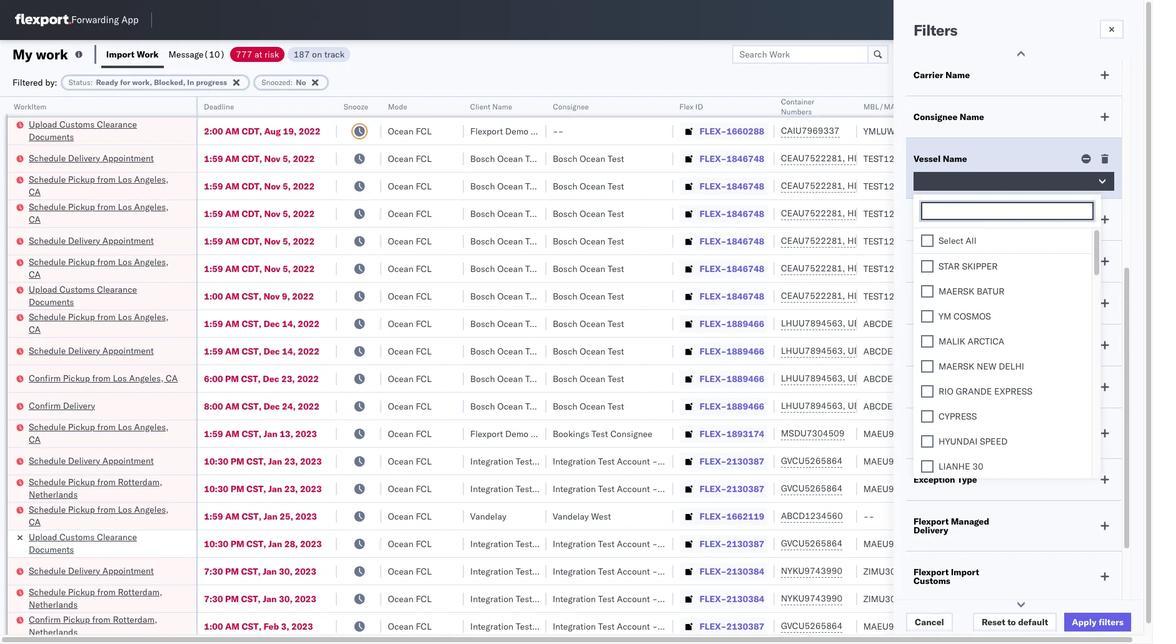 Task type: describe. For each thing, give the bounding box(es) containing it.
jan left 25,
[[264, 511, 277, 522]]

1 7:30 pm cst, jan 30, 2023 from the top
[[204, 566, 316, 577]]

schedule delivery appointment for 1:59 am cst, dec 14, 2022
[[29, 345, 154, 356]]

3 maeu9408431 from the top
[[863, 538, 927, 549]]

1 vertical spatial work
[[914, 381, 936, 393]]

2023 right 28,
[[300, 538, 322, 549]]

batch
[[1083, 48, 1107, 60]]

ca for confirm pickup from los angeles, ca 'button'
[[166, 372, 178, 384]]

pm up 1:00 am cst, feb 3, 2023
[[225, 593, 239, 604]]

select
[[939, 235, 964, 246]]

ready for customs clearance
[[914, 423, 995, 443]]

6 flex- from the top
[[700, 263, 727, 274]]

angeles, for third the schedule pickup from los angeles, ca button from the bottom of the page's the schedule pickup from los angeles, ca link
[[134, 311, 169, 322]]

am for schedule delivery appointment button associated with 1:59 am cdt, nov 5, 2022
[[225, 235, 240, 247]]

account for confirm pickup from rotterdam, netherlands button
[[617, 621, 650, 632]]

confirm pickup from los angeles, ca button
[[29, 372, 178, 386]]

customs inside flexport import customs
[[914, 575, 951, 587]]

integration test account - karl lagerfeld for confirm pickup from rotterdam, netherlands button
[[553, 621, 715, 632]]

delivery for 10:30 pm cst, jan 23, 2023 schedule delivery appointment button
[[68, 455, 100, 466]]

9 1:59 from the top
[[204, 511, 223, 522]]

schedule delivery appointment for 1:59 am cdt, nov 5, 2022
[[29, 235, 154, 246]]

maersk batur
[[939, 286, 1005, 297]]

ca for third the schedule pickup from los angeles, ca button from the bottom of the page
[[29, 324, 41, 335]]

origin
[[1108, 456, 1132, 467]]

import work
[[106, 48, 159, 60]]

2 1:59 am cdt, nov 5, 2022 from the top
[[204, 180, 315, 192]]

flex-1662119
[[700, 511, 764, 522]]

filtered
[[13, 77, 43, 88]]

upload for 2:00 am cdt, aug 19, 2022
[[29, 119, 57, 130]]

confirm for confirm delivery
[[29, 400, 61, 411]]

11 schedule from the top
[[29, 504, 66, 515]]

work item type
[[914, 381, 978, 393]]

1 5, from the top
[[283, 153, 291, 164]]

cst, down 1:59 am cst, jan 25, 2023
[[246, 538, 266, 549]]

0 horizontal spatial ready
[[96, 77, 118, 87]]

6:00
[[204, 373, 223, 384]]

cst, left feb
[[242, 621, 261, 632]]

3 documents from the top
[[29, 544, 74, 555]]

cst, down "1:00 am cst, nov 9, 2022" at the left top of page
[[242, 318, 261, 329]]

integration test account - karl lagerfeld for schedule pickup from rotterdam, netherlands button related to 7:30 pm cst, jan 30, 2023
[[553, 593, 715, 604]]

17 flex- from the top
[[700, 566, 727, 577]]

status : ready for work, blocked, in progress
[[69, 77, 227, 87]]

mbl/mawb
[[863, 102, 907, 111]]

2 uetu5238478 from the top
[[848, 345, 909, 356]]

vandelay for vandelay west
[[553, 511, 589, 522]]

1 abcdefg78456546 from the top
[[863, 318, 948, 329]]

4 ceau7522281, from the top
[[781, 235, 845, 246]]

import inside 'button'
[[106, 48, 135, 60]]

19 fcl from the top
[[416, 621, 432, 632]]

upload customs clearance documents for 2:00 am cdt, aug 19, 2022
[[29, 119, 137, 142]]

10:30 for schedule pickup from rotterdam, netherlands
[[204, 483, 228, 494]]

hlxu6269489, for 1st the schedule pickup from los angeles, ca button
[[847, 180, 911, 191]]

flexport inside flexport import customs
[[914, 567, 949, 578]]

pm down 1:59 am cst, jan 13, 2023
[[231, 456, 244, 467]]

status
[[69, 77, 91, 87]]

my
[[13, 45, 32, 63]]

13 fcl from the top
[[416, 456, 432, 467]]

1 zimu3048342 from the top
[[863, 566, 923, 577]]

filters
[[914, 21, 957, 39]]

forwarding app
[[71, 14, 139, 26]]

on
[[312, 48, 322, 60]]

angeles, for fifth the schedule pickup from los angeles, ca button from the bottom of the page's the schedule pickup from los angeles, ca link
[[134, 201, 169, 212]]

work,
[[132, 77, 152, 87]]

9 ocean fcl from the top
[[388, 346, 432, 357]]

ca for fifth the schedule pickup from los angeles, ca button from the bottom of the page
[[29, 214, 41, 225]]

5 flex- from the top
[[700, 235, 727, 247]]

gvcu5265864 for schedule pickup from rotterdam, netherlands
[[781, 483, 843, 494]]

3 fcl from the top
[[416, 180, 432, 192]]

6 fcl from the top
[[416, 263, 432, 274]]

schedule delivery appointment link for 1:59 am cst, dec 14, 2022
[[29, 344, 154, 357]]

3 resize handle column header from the left
[[367, 97, 382, 644]]

upload customs clearance documents link for 1:00 am cst, nov 9, 2022
[[29, 283, 180, 308]]

carrier name
[[914, 69, 970, 81]]

1 lhuu7894563, from the top
[[781, 318, 846, 329]]

gvcu5265864 for confirm pickup from rotterdam, netherlands
[[781, 620, 843, 632]]

aug
[[264, 125, 281, 137]]

1 schedule delivery appointment from the top
[[29, 152, 154, 164]]

cst, up '8:00 am cst, dec 24, 2022'
[[241, 373, 261, 384]]

pm up 1:59 am cst, jan 25, 2023
[[231, 483, 244, 494]]

confirm for confirm pickup from rotterdam, netherlands
[[29, 614, 61, 625]]

schedule delivery appointment link for 10:30 pm cst, jan 23, 2023
[[29, 454, 154, 467]]

documents for 2:00
[[29, 131, 74, 142]]

appointment for 10:30 pm cst, jan 23, 2023
[[102, 455, 154, 466]]

24,
[[282, 401, 296, 412]]

numbers for mbl/mawb numbers
[[909, 102, 940, 111]]

16 flex- from the top
[[700, 538, 727, 549]]

upload for 1:00 am cst, nov 9, 2022
[[29, 284, 57, 295]]

5 schedule from the top
[[29, 256, 66, 267]]

2 1889466 from the top
[[726, 346, 764, 357]]

cst, left '9,'
[[242, 290, 261, 302]]

8 schedule from the top
[[29, 421, 66, 432]]

confirm pickup from los angeles, ca
[[29, 372, 178, 384]]

flex-2130387 for schedule delivery appointment
[[700, 456, 764, 467]]

delhi
[[999, 361, 1024, 372]]

name for vessel name
[[943, 153, 967, 164]]

15 ocean fcl from the top
[[388, 511, 432, 522]]

angeles, for the schedule pickup from los angeles, ca link related to 2nd the schedule pickup from los angeles, ca button from the bottom
[[134, 421, 169, 432]]

3 1:59 am cdt, nov 5, 2022 from the top
[[204, 208, 315, 219]]

2 hlxu8034992 from the top
[[914, 180, 975, 191]]

3 ceau7522281, hlxu6269489, hlxu8034992 from the top
[[781, 208, 975, 219]]

1:00 am cst, feb 3, 2023
[[204, 621, 313, 632]]

3 upload from the top
[[29, 531, 57, 542]]

maersk for maersk batur
[[939, 286, 974, 297]]

4 integration test account - karl lagerfeld from the top
[[553, 566, 715, 577]]

clearance inside ready for customs clearance
[[914, 432, 956, 443]]

batur
[[977, 286, 1005, 297]]

rotterdam, for 10:30 pm cst, jan 23, 2023
[[118, 476, 162, 487]]

app
[[121, 14, 139, 26]]

maeu9408431 for schedule pickup from rotterdam, netherlands
[[863, 483, 927, 494]]

3 schedule from the top
[[29, 201, 66, 212]]

hlxu6269489, for fifth the schedule pickup from los angeles, ca button from the bottom of the page
[[847, 208, 911, 219]]

1660288
[[726, 125, 764, 137]]

schedule delivery appointment button for 1:59 am cdt, nov 5, 2022
[[29, 234, 154, 248]]

9 fcl from the top
[[416, 346, 432, 357]]

lagerfeld for confirm pickup from rotterdam, netherlands button
[[678, 621, 715, 632]]

6 ocean fcl from the top
[[388, 263, 432, 274]]

3 flex-1889466 from the top
[[700, 373, 764, 384]]

for
[[942, 423, 955, 435]]

1 uetu5238478 from the top
[[848, 318, 909, 329]]

resize handle column header for consignee
[[658, 97, 673, 644]]

am for fifth the schedule pickup from los angeles, ca button from the bottom of the page
[[225, 208, 240, 219]]

schedule pickup from los angeles, ca link for 1st the schedule pickup from los angeles, ca button from the bottom
[[29, 503, 180, 528]]

delivery for schedule delivery appointment button associated with 1:59 am cdt, nov 5, 2022
[[68, 235, 100, 246]]

gvcu5265864 for schedule delivery appointment
[[781, 455, 843, 467]]

8 fcl from the top
[[416, 318, 432, 329]]

my work
[[13, 45, 68, 63]]

19,
[[283, 125, 297, 137]]

carrier
[[914, 69, 943, 81]]

jaehyung
[[1022, 456, 1059, 467]]

1 schedule from the top
[[29, 152, 66, 164]]

customs for upload customs clearance documents "link" associated with 2:00 am cdt, aug 19, 2022
[[59, 119, 95, 130]]

action
[[1109, 48, 1137, 60]]

schedule pickup from los angeles, ca link for fourth the schedule pickup from los angeles, ca button from the bottom of the page
[[29, 255, 180, 280]]

4 1889466 from the top
[[726, 401, 764, 412]]

3 1889466 from the top
[[726, 373, 764, 384]]

4 ceau7522281, hlxu6269489, hlxu8034992 from the top
[[781, 235, 975, 246]]

9 flex- from the top
[[700, 346, 727, 357]]

progress
[[196, 77, 227, 87]]

client name
[[470, 102, 512, 111]]

1 flex- from the top
[[700, 125, 727, 137]]

jan left 28,
[[268, 538, 282, 549]]

187
[[294, 48, 310, 60]]

10 flex- from the top
[[700, 373, 727, 384]]

2 7:30 from the top
[[204, 593, 223, 604]]

item
[[938, 381, 957, 393]]

10:30 pm cst, jan 23, 2023 for schedule delivery appointment
[[204, 456, 322, 467]]

cst, down 1:59 am cst, jan 13, 2023
[[246, 456, 266, 467]]

4 schedule from the top
[[29, 235, 66, 246]]

track
[[324, 48, 345, 60]]

gaurav jawla for ymluw236679313
[[1022, 125, 1074, 137]]

1 1889466 from the top
[[726, 318, 764, 329]]

4 lagerfeld from the top
[[678, 566, 715, 577]]

agen
[[1135, 456, 1153, 467]]

3 upload customs clearance documents link from the top
[[29, 531, 180, 556]]

6 1846748 from the top
[[726, 290, 764, 302]]

3 10:30 from the top
[[204, 538, 228, 549]]

12 ocean fcl from the top
[[388, 428, 432, 439]]

default
[[1018, 617, 1048, 628]]

vandelay for vandelay
[[470, 511, 506, 522]]

1 1:59 am cdt, nov 5, 2022 from the top
[[204, 153, 315, 164]]

18 fcl from the top
[[416, 593, 432, 604]]

cosmos
[[954, 311, 991, 322]]

schedule pickup from los angeles, ca link for 1st the schedule pickup from los angeles, ca button
[[29, 173, 180, 198]]

quoted
[[914, 214, 944, 225]]

13 flex- from the top
[[700, 456, 727, 467]]

actions
[[1106, 102, 1132, 111]]

0 vertical spatial 23,
[[281, 373, 295, 384]]

delivery inside flexport managed delivery
[[914, 525, 948, 536]]

confirm delivery link
[[29, 399, 95, 412]]

omkar savant
[[1022, 208, 1078, 219]]

flexport inside flexport managed delivery
[[914, 516, 949, 527]]

am for third the schedule pickup from los angeles, ca button from the bottom of the page
[[225, 318, 240, 329]]

3 1846748 from the top
[[726, 208, 764, 219]]

2 1:59 from the top
[[204, 180, 223, 192]]

resize handle column header for flex id
[[760, 97, 775, 644]]

in
[[187, 77, 194, 87]]

confirm pickup from rotterdam, netherlands link
[[29, 613, 180, 638]]

flex
[[680, 102, 694, 111]]

resize handle column header for client name
[[531, 97, 546, 644]]

ymluw236679313
[[863, 125, 944, 137]]

16 fcl from the top
[[416, 538, 432, 549]]

jaehyung choi - test origin agen
[[1022, 456, 1153, 467]]

9,
[[282, 290, 290, 302]]

schedule pickup from rotterdam, netherlands button for 7:30 pm cst, jan 30, 2023
[[29, 586, 180, 612]]

snoozed
[[262, 77, 291, 87]]

test123456 for fifth the schedule pickup from los angeles, ca button from the bottom of the page
[[863, 208, 916, 219]]

filtered by:
[[13, 77, 57, 88]]

4 1:59 from the top
[[204, 235, 223, 247]]

11 flex- from the top
[[700, 401, 727, 412]]

12 schedule from the top
[[29, 565, 66, 576]]

2 schedule pickup from los angeles, ca button from the top
[[29, 200, 180, 227]]

maersk new delhi
[[939, 361, 1024, 372]]

schedule pickup from rotterdam, netherlands link for 10:30
[[29, 476, 180, 501]]

vessel name
[[914, 153, 967, 164]]

resize handle column header for deadline
[[322, 97, 337, 644]]

1 1:59 from the top
[[204, 153, 223, 164]]

3 1:59 from the top
[[204, 208, 223, 219]]

ready inside ready for customs clearance
[[914, 423, 940, 435]]

malik arctica
[[939, 336, 1004, 347]]

2 zimu3048342 from the top
[[863, 593, 923, 604]]

apply
[[1072, 617, 1097, 628]]

1 vertical spatial type
[[957, 474, 977, 485]]

lianhe 30
[[939, 461, 983, 472]]

1 lhuu7894563, uetu5238478 from the top
[[781, 318, 909, 329]]

test123456 for fourth the schedule pickup from los angeles, ca button from the bottom of the page
[[863, 263, 916, 274]]

clearance for upload customs clearance documents "link" associated with 2:00 am cdt, aug 19, 2022
[[97, 119, 137, 130]]

8 1:59 from the top
[[204, 428, 223, 439]]

5 hlxu8034992 from the top
[[914, 263, 975, 274]]

10 schedule from the top
[[29, 476, 66, 487]]

(10)
[[204, 48, 225, 60]]

16 ocean fcl from the top
[[388, 538, 432, 549]]

14, for schedule pickup from los angeles, ca
[[282, 318, 296, 329]]

dec up "6:00 pm cst, dec 23, 2022"
[[264, 346, 280, 357]]

arctica
[[968, 336, 1004, 347]]

5 1:59 am cdt, nov 5, 2022 from the top
[[204, 263, 315, 274]]

consignee inside consignee button
[[553, 102, 589, 111]]

Search Shipments (/) text field
[[914, 11, 1034, 29]]

2130387 for schedule delivery appointment
[[726, 456, 764, 467]]

from inside "confirm pickup from rotterdam, netherlands"
[[92, 614, 111, 625]]

select all
[[939, 235, 976, 246]]

by:
[[45, 77, 57, 88]]

1:59 am cst, jan 13, 2023
[[204, 428, 317, 439]]

3,
[[281, 621, 289, 632]]

3 integration test account - karl lagerfeld from the top
[[553, 538, 715, 549]]

3 karl from the top
[[660, 538, 676, 549]]

11 ocean fcl from the top
[[388, 401, 432, 412]]

5 5, from the top
[[283, 263, 291, 274]]

5 ceau7522281, hlxu6269489, hlxu8034992 from the top
[[781, 263, 975, 274]]

delivery for 5th schedule delivery appointment button from the bottom of the page
[[68, 152, 100, 164]]

5 1846748 from the top
[[726, 263, 764, 274]]

cst, up 10:30 pm cst, jan 28, 2023
[[242, 511, 261, 522]]

: for snoozed
[[291, 77, 293, 87]]

1 horizontal spatial date
[[983, 214, 1003, 225]]

6:00 pm cst, dec 23, 2022
[[204, 373, 319, 384]]

jan left 13,
[[264, 428, 277, 439]]

to
[[1008, 617, 1016, 628]]

Search Work text field
[[732, 45, 868, 63]]

1:00 for 1:00 am cst, feb 3, 2023
[[204, 621, 223, 632]]

ca for 2nd the schedule pickup from los angeles, ca button from the bottom
[[29, 434, 41, 445]]

cst, up 1:00 am cst, feb 3, 2023
[[241, 593, 261, 604]]

upload customs clearance documents button for 2:00 am cdt, aug 19, 2022
[[29, 118, 180, 144]]

integration for 10:30 pm cst, jan 23, 2023 schedule delivery appointment button
[[553, 456, 596, 467]]

2023 for 10:30 pm cst, jan 23, 2023 schedule delivery appointment button
[[300, 456, 322, 467]]

1:00 am cst, nov 9, 2022
[[204, 290, 314, 302]]

3 5, from the top
[[283, 208, 291, 219]]

maersk for maersk new delhi
[[939, 361, 974, 372]]

schedule pickup from rotterdam, netherlands link for 7:30
[[29, 586, 180, 611]]

lagerfeld for schedule pickup from rotterdam, netherlands button related to 7:30 pm cst, jan 30, 2023
[[678, 593, 715, 604]]

5 schedule pickup from los angeles, ca button from the top
[[29, 421, 180, 447]]

work inside 'button'
[[137, 48, 159, 60]]

dec down "1:00 am cst, nov 9, 2022" at the left top of page
[[264, 318, 280, 329]]

3 uetu5238478 from the top
[[848, 373, 909, 384]]

cancel
[[915, 617, 944, 628]]

15 flex- from the top
[[700, 511, 727, 522]]

batch action
[[1083, 48, 1137, 60]]

pickup inside 'button'
[[63, 372, 90, 384]]

mbl/mawb numbers
[[863, 102, 940, 111]]

1:00 for 1:00 am cst, nov 9, 2022
[[204, 290, 223, 302]]

2 ceau7522281, from the top
[[781, 180, 845, 191]]

1:59 am cst, dec 14, 2022 for schedule delivery appointment
[[204, 346, 320, 357]]

blocked,
[[154, 77, 185, 87]]

maeu9408431 for schedule delivery appointment
[[863, 456, 927, 467]]

4 schedule pickup from los angeles, ca from the top
[[29, 311, 169, 335]]

2 lhuu7894563, uetu5238478 from the top
[[781, 345, 909, 356]]

jawla for ymluw236679313
[[1052, 125, 1074, 137]]

delivery for schedule delivery appointment button corresponding to 1:59 am cst, dec 14, 2022
[[68, 345, 100, 356]]

confirm delivery
[[29, 400, 95, 411]]

appointment for 1:59 am cdt, nov 5, 2022
[[102, 235, 154, 246]]

1:59 am cst, jan 25, 2023
[[204, 511, 317, 522]]

integration test account - karl lagerfeld for 10:30 pm cst, jan 23, 2023 schedule pickup from rotterdam, netherlands button
[[553, 483, 715, 494]]

hyundai speed
[[939, 436, 1008, 447]]

netherlands for 10:30 pm cst, jan 23, 2023
[[29, 489, 78, 500]]

cancel button
[[906, 613, 953, 632]]

3 ceau7522281, from the top
[[781, 208, 845, 219]]

1 hlxu8034992 from the top
[[914, 153, 975, 164]]

18 ocean fcl from the top
[[388, 593, 432, 604]]

1 horizontal spatial operator
[[1022, 102, 1052, 111]]

deadline inside button
[[204, 102, 234, 111]]



Task type: locate. For each thing, give the bounding box(es) containing it.
2023 right '3,'
[[291, 621, 313, 632]]

work up status : ready for work, blocked, in progress
[[137, 48, 159, 60]]

abcdefg78456546 up rio
[[863, 373, 948, 384]]

7 flex- from the top
[[700, 290, 727, 302]]

karl for 10:30 pm cst, jan 23, 2023 schedule pickup from rotterdam, netherlands button
[[660, 483, 676, 494]]

west
[[591, 511, 611, 522]]

upload customs clearance documents
[[29, 119, 137, 142], [29, 284, 137, 307], [29, 531, 137, 555]]

am for "upload customs clearance documents" button corresponding to 2:00 am cdt, aug 19, 2022
[[225, 125, 240, 137]]

hyundai
[[939, 436, 978, 447]]

cst, down 10:30 pm cst, jan 28, 2023
[[241, 566, 261, 577]]

2 vertical spatial confirm
[[29, 614, 61, 625]]

0 vertical spatial 14,
[[282, 318, 296, 329]]

23, for schedule delivery appointment
[[284, 456, 298, 467]]

0 vertical spatial netherlands
[[29, 489, 78, 500]]

1 vertical spatial rotterdam,
[[118, 586, 162, 598]]

karl for schedule pickup from rotterdam, netherlands button related to 7:30 pm cst, jan 30, 2023
[[660, 593, 676, 604]]

karl for 10:30 pm cst, jan 23, 2023 schedule delivery appointment button
[[660, 456, 676, 467]]

flex-
[[700, 125, 727, 137], [700, 153, 727, 164], [700, 180, 727, 192], [700, 208, 727, 219], [700, 235, 727, 247], [700, 263, 727, 274], [700, 290, 727, 302], [700, 318, 727, 329], [700, 346, 727, 357], [700, 373, 727, 384], [700, 401, 727, 412], [700, 428, 727, 439], [700, 456, 727, 467], [700, 483, 727, 494], [700, 511, 727, 522], [700, 538, 727, 549], [700, 566, 727, 577], [700, 593, 727, 604], [700, 621, 727, 632]]

6 am from the top
[[225, 263, 240, 274]]

8 am from the top
[[225, 318, 240, 329]]

1 10:30 pm cst, jan 23, 2023 from the top
[[204, 456, 322, 467]]

1 vertical spatial 1:59 am cst, dec 14, 2022
[[204, 346, 320, 357]]

feb
[[264, 621, 279, 632]]

2 cdt, from the top
[[242, 153, 262, 164]]

schedule delivery appointment button for 10:30 pm cst, jan 23, 2023
[[29, 454, 154, 468]]

1 : from the left
[[91, 77, 93, 87]]

import down flexport managed delivery
[[951, 567, 979, 578]]

0 vertical spatial operator
[[1022, 102, 1052, 111]]

work left rio
[[914, 381, 936, 393]]

0 vertical spatial work
[[137, 48, 159, 60]]

4 2130387 from the top
[[726, 621, 764, 632]]

1 vertical spatial 23,
[[284, 456, 298, 467]]

0 vertical spatial schedule pickup from rotterdam, netherlands link
[[29, 476, 180, 501]]

import
[[106, 48, 135, 60], [951, 567, 979, 578]]

1 vertical spatial documents
[[29, 296, 74, 307]]

14, for schedule delivery appointment
[[282, 346, 296, 357]]

10:30 pm cst, jan 23, 2023 down 1:59 am cst, jan 13, 2023
[[204, 456, 322, 467]]

1 2130387 from the top
[[726, 456, 764, 467]]

7 ocean fcl from the top
[[388, 290, 432, 302]]

demo
[[505, 125, 529, 137], [505, 428, 529, 439]]

cst, up 1:59 am cst, jan 25, 2023
[[246, 483, 266, 494]]

2023 right 25,
[[295, 511, 317, 522]]

0 vertical spatial 1:59 am cst, dec 14, 2022
[[204, 318, 320, 329]]

filters
[[1099, 617, 1124, 628]]

0 horizontal spatial date
[[944, 298, 964, 309]]

netherlands inside "confirm pickup from rotterdam, netherlands"
[[29, 626, 78, 638]]

deadline button
[[198, 99, 325, 112]]

test123456 for schedule delivery appointment button associated with 1:59 am cdt, nov 5, 2022
[[863, 235, 916, 247]]

2:00 am cdt, aug 19, 2022
[[204, 125, 320, 137]]

1 vertical spatial upload customs clearance documents link
[[29, 283, 180, 308]]

4 schedule pickup from los angeles, ca button from the top
[[29, 310, 180, 337]]

rotterdam, inside "confirm pickup from rotterdam, netherlands"
[[113, 614, 157, 625]]

1 gaurav jawla from the top
[[1022, 125, 1074, 137]]

maersk up arrival date
[[939, 286, 974, 297]]

2 10:30 from the top
[[204, 483, 228, 494]]

confirm delivery button
[[29, 399, 95, 413]]

cst, up "6:00 pm cst, dec 23, 2022"
[[242, 346, 261, 357]]

for
[[120, 77, 130, 87]]

0 horizontal spatial vandelay
[[470, 511, 506, 522]]

pm down 1:59 am cst, jan 25, 2023
[[231, 538, 244, 549]]

2023 down 1:59 am cst, jan 13, 2023
[[300, 456, 322, 467]]

1 vertical spatial import
[[951, 567, 979, 578]]

bookings
[[553, 428, 589, 439]]

0 vertical spatial upload customs clearance documents link
[[29, 118, 180, 143]]

0 vertical spatial 10:30
[[204, 456, 228, 467]]

1 vertical spatial --
[[863, 511, 874, 522]]

gaurav for ymluw236679313
[[1022, 125, 1050, 137]]

vandelay west
[[553, 511, 611, 522]]

0 vertical spatial schedule pickup from rotterdam, netherlands
[[29, 476, 162, 500]]

numbers inside container numbers
[[781, 107, 812, 116]]

lianhe
[[939, 461, 970, 472]]

deadline down select
[[914, 256, 951, 267]]

0 vertical spatial --
[[553, 125, 564, 137]]

6 ceau7522281, hlxu6269489, hlxu8034992 from the top
[[781, 290, 975, 301]]

dec left 24,
[[264, 401, 280, 412]]

1 vertical spatial ready
[[914, 423, 940, 435]]

3 schedule pickup from los angeles, ca link from the top
[[29, 255, 180, 280]]

13 ocean fcl from the top
[[388, 456, 432, 467]]

5 appointment from the top
[[102, 565, 154, 576]]

message
[[169, 48, 204, 60]]

test123456
[[863, 153, 916, 164], [863, 180, 916, 192], [863, 208, 916, 219], [863, 235, 916, 247], [863, 263, 916, 274], [863, 290, 916, 302]]

3 hlxu8034992 from the top
[[914, 208, 975, 219]]

7 resize handle column header from the left
[[760, 97, 775, 644]]

schedule delivery appointment button for 1:59 am cst, dec 14, 2022
[[29, 344, 154, 358]]

1 vertical spatial schedule pickup from rotterdam, netherlands button
[[29, 586, 180, 612]]

1 30, from the top
[[279, 566, 293, 577]]

1662119
[[726, 511, 764, 522]]

0 vertical spatial documents
[[29, 131, 74, 142]]

abcdefg78456546 down ym
[[863, 346, 948, 357]]

resize handle column header for container numbers
[[842, 97, 857, 644]]

4 lhuu7894563, uetu5238478 from the top
[[781, 400, 909, 411]]

pickup inside "confirm pickup from rotterdam, netherlands"
[[63, 614, 90, 625]]

1 1:00 from the top
[[204, 290, 223, 302]]

3 upload customs clearance documents from the top
[[29, 531, 137, 555]]

None checkbox
[[921, 235, 934, 247], [921, 260, 934, 273], [921, 285, 934, 298], [921, 335, 934, 348], [921, 360, 934, 373], [921, 385, 934, 398], [921, 410, 934, 423], [921, 435, 934, 448], [921, 235, 934, 247], [921, 260, 934, 273], [921, 285, 934, 298], [921, 335, 934, 348], [921, 360, 934, 373], [921, 385, 934, 398], [921, 410, 934, 423], [921, 435, 934, 448]]

0 vertical spatial 7:30 pm cst, jan 30, 2023
[[204, 566, 316, 577]]

3 integration from the top
[[553, 538, 596, 549]]

1 integration test account - karl lagerfeld from the top
[[553, 456, 715, 467]]

2022
[[299, 125, 320, 137], [293, 153, 315, 164], [293, 180, 315, 192], [293, 208, 315, 219], [293, 235, 315, 247], [293, 263, 315, 274], [292, 290, 314, 302], [298, 318, 320, 329], [298, 346, 320, 357], [297, 373, 319, 384], [298, 401, 320, 412]]

name down "carrier name"
[[960, 111, 984, 123]]

0 horizontal spatial deadline
[[204, 102, 234, 111]]

1 horizontal spatial work
[[914, 381, 936, 393]]

1 vertical spatial deadline
[[914, 256, 951, 267]]

numbers inside button
[[909, 102, 940, 111]]

1 ceau7522281, hlxu6269489, hlxu8034992 from the top
[[781, 153, 975, 164]]

account
[[617, 456, 650, 467], [617, 483, 650, 494], [617, 538, 650, 549], [617, 566, 650, 577], [617, 593, 650, 604], [617, 621, 650, 632]]

at
[[254, 48, 262, 60]]

17 ocean fcl from the top
[[388, 566, 432, 577]]

2 vertical spatial rotterdam,
[[113, 614, 157, 625]]

1 vertical spatial 10:30 pm cst, jan 23, 2023
[[204, 483, 322, 494]]

name right vessel
[[943, 153, 967, 164]]

6 ceau7522281, from the top
[[781, 290, 845, 301]]

1 upload from the top
[[29, 119, 57, 130]]

8 ocean fcl from the top
[[388, 318, 432, 329]]

3 schedule delivery appointment button from the top
[[29, 344, 154, 358]]

None text field
[[926, 206, 1092, 217]]

0 vertical spatial 1:00
[[204, 290, 223, 302]]

25,
[[280, 511, 293, 522]]

23, up 24,
[[281, 373, 295, 384]]

import up for
[[106, 48, 135, 60]]

ca for 1st the schedule pickup from los angeles, ca button from the bottom
[[29, 516, 41, 527]]

gaurav jawla for test123456
[[1022, 180, 1074, 192]]

2023 up 1:59 am cst, jan 25, 2023
[[300, 483, 322, 494]]

8:00 am cst, dec 24, 2022
[[204, 401, 320, 412]]

jan down 10:30 pm cst, jan 28, 2023
[[263, 566, 277, 577]]

am for confirm pickup from rotterdam, netherlands button
[[225, 621, 240, 632]]

4 5, from the top
[[283, 235, 291, 247]]

5 integration test account - karl lagerfeld from the top
[[553, 593, 715, 604]]

3 cdt, from the top
[[242, 180, 262, 192]]

1 vertical spatial 30,
[[279, 593, 293, 604]]

delivery for "confirm delivery" button
[[63, 400, 95, 411]]

10:30 down 1:59 am cst, jan 13, 2023
[[204, 456, 228, 467]]

demo left bookings
[[505, 428, 529, 439]]

0 horizontal spatial import
[[106, 48, 135, 60]]

0 vertical spatial type
[[959, 381, 978, 393]]

23, down 13,
[[284, 456, 298, 467]]

type down lianhe 30
[[957, 474, 977, 485]]

12 am from the top
[[225, 511, 240, 522]]

777
[[236, 48, 252, 60]]

star skipper
[[939, 261, 998, 272]]

am for "upload customs clearance documents" button for 1:00 am cst, nov 9, 2022
[[225, 290, 240, 302]]

3 abcdefg78456546 from the top
[[863, 373, 948, 384]]

fcl
[[416, 125, 432, 137], [416, 153, 432, 164], [416, 180, 432, 192], [416, 208, 432, 219], [416, 235, 432, 247], [416, 263, 432, 274], [416, 290, 432, 302], [416, 318, 432, 329], [416, 346, 432, 357], [416, 373, 432, 384], [416, 401, 432, 412], [416, 428, 432, 439], [416, 456, 432, 467], [416, 483, 432, 494], [416, 511, 432, 522], [416, 538, 432, 549], [416, 566, 432, 577], [416, 593, 432, 604], [416, 621, 432, 632]]

0 vertical spatial flexport demo consignee
[[470, 125, 573, 137]]

10:30 up 1:59 am cst, jan 25, 2023
[[204, 483, 228, 494]]

integration for confirm pickup from rotterdam, netherlands button
[[553, 621, 596, 632]]

mbl/mawb numbers button
[[857, 99, 1003, 112]]

account for 10:30 pm cst, jan 23, 2023 schedule pickup from rotterdam, netherlands button
[[617, 483, 650, 494]]

arrival date
[[914, 298, 964, 309]]

: for status
[[91, 77, 93, 87]]

numbers down carrier
[[909, 102, 940, 111]]

2 account from the top
[[617, 483, 650, 494]]

: left no
[[291, 77, 293, 87]]

None checkbox
[[921, 310, 934, 323], [921, 460, 934, 473], [921, 310, 934, 323], [921, 460, 934, 473]]

7 fcl from the top
[[416, 290, 432, 302]]

23, for schedule pickup from rotterdam, netherlands
[[284, 483, 298, 494]]

numbers down container
[[781, 107, 812, 116]]

vandelay
[[470, 511, 506, 522], [553, 511, 589, 522]]

name right carrier
[[946, 69, 970, 81]]

1 lagerfeld from the top
[[678, 456, 715, 467]]

client name button
[[464, 99, 534, 112]]

confirm inside "confirm pickup from rotterdam, netherlands"
[[29, 614, 61, 625]]

2 vertical spatial 23,
[[284, 483, 298, 494]]

1:59 am cst, dec 14, 2022 for schedule pickup from los angeles, ca
[[204, 318, 320, 329]]

30, down 28,
[[279, 566, 293, 577]]

rotterdam, for 7:30 pm cst, jan 30, 2023
[[118, 586, 162, 598]]

1 vertical spatial upload customs clearance documents button
[[29, 283, 180, 309]]

7:30 pm cst, jan 30, 2023 up 1:00 am cst, feb 3, 2023
[[204, 593, 316, 604]]

apply filters button
[[1065, 613, 1131, 632]]

7:30 pm cst, jan 30, 2023 down 10:30 pm cst, jan 28, 2023
[[204, 566, 316, 577]]

jan up feb
[[263, 593, 277, 604]]

2 vertical spatial netherlands
[[29, 626, 78, 638]]

container
[[781, 97, 814, 106]]

10:30 pm cst, jan 23, 2023 up 1:59 am cst, jan 25, 2023
[[204, 483, 322, 494]]

schedule pickup from los angeles, ca link for third the schedule pickup from los angeles, ca button from the bottom of the page
[[29, 310, 180, 336]]

1 vertical spatial flexport demo consignee
[[470, 428, 573, 439]]

0 horizontal spatial work
[[137, 48, 159, 60]]

0 horizontal spatial operator
[[914, 340, 951, 351]]

2130384
[[726, 566, 764, 577], [726, 593, 764, 604]]

flex-1662119 button
[[680, 507, 767, 525], [680, 507, 767, 525]]

flexport import customs
[[914, 567, 979, 587]]

4 schedule pickup from los angeles, ca link from the top
[[29, 310, 180, 336]]

4 ocean fcl from the top
[[388, 208, 432, 219]]

hlxu8034992 up ym
[[914, 290, 975, 301]]

7:30 up 1:00 am cst, feb 3, 2023
[[204, 593, 223, 604]]

2 vertical spatial upload
[[29, 531, 57, 542]]

1 vertical spatial upload customs clearance documents
[[29, 284, 137, 307]]

2 7:30 pm cst, jan 30, 2023 from the top
[[204, 593, 316, 604]]

13,
[[280, 428, 293, 439]]

0 vertical spatial confirm
[[29, 372, 61, 384]]

hlxu8034992 up select
[[914, 208, 975, 219]]

1 vertical spatial flex-2130384
[[700, 593, 764, 604]]

7 schedule from the top
[[29, 345, 66, 356]]

1 horizontal spatial numbers
[[909, 102, 940, 111]]

angeles, for the schedule pickup from los angeles, ca link associated with 1st the schedule pickup from los angeles, ca button from the bottom
[[134, 504, 169, 515]]

confirm for confirm pickup from los angeles, ca
[[29, 372, 61, 384]]

1:59 am cst, dec 14, 2022 up "6:00 pm cst, dec 23, 2022"
[[204, 346, 320, 357]]

1 vertical spatial 14,
[[282, 346, 296, 357]]

abcdefg78456546 down 'arrival'
[[863, 318, 948, 329]]

numbers for container numbers
[[781, 107, 812, 116]]

ca for 1st the schedule pickup from los angeles, ca button
[[29, 186, 41, 197]]

rotterdam, for 1:00 am cst, feb 3, 2023
[[113, 614, 157, 625]]

10:30 pm cst, jan 28, 2023
[[204, 538, 322, 549]]

name for consignee name
[[960, 111, 984, 123]]

flex-2130387 for confirm pickup from rotterdam, netherlands
[[700, 621, 764, 632]]

list box
[[914, 228, 1092, 644]]

hlxu8034992 down vessel name
[[914, 180, 975, 191]]

1 resize handle column header from the left
[[181, 97, 196, 644]]

customs
[[59, 119, 95, 130], [59, 284, 95, 295], [958, 423, 995, 435], [59, 531, 95, 542], [914, 575, 951, 587]]

2 abcdefg78456546 from the top
[[863, 346, 948, 357]]

1 horizontal spatial --
[[863, 511, 874, 522]]

nyku9743990
[[781, 565, 843, 577], [781, 593, 843, 604]]

1 vertical spatial date
[[944, 298, 964, 309]]

account for 10:30 pm cst, jan 23, 2023 schedule delivery appointment button
[[617, 456, 650, 467]]

hlxu6269489, for schedule delivery appointment button associated with 1:59 am cdt, nov 5, 2022
[[847, 235, 911, 246]]

2 : from the left
[[291, 77, 293, 87]]

name inside client name button
[[492, 102, 512, 111]]

2130387 for confirm pickup from rotterdam, netherlands
[[726, 621, 764, 632]]

flex-2130384
[[700, 566, 764, 577], [700, 593, 764, 604]]

los
[[118, 174, 132, 185], [118, 201, 132, 212], [118, 256, 132, 267], [118, 311, 132, 322], [113, 372, 127, 384], [118, 421, 132, 432], [118, 504, 132, 515]]

angeles, for the schedule pickup from los angeles, ca link for 1st the schedule pickup from los angeles, ca button
[[134, 174, 169, 185]]

hlxu6269489,
[[847, 153, 911, 164], [847, 180, 911, 191], [847, 208, 911, 219], [847, 235, 911, 246], [847, 263, 911, 274], [847, 290, 911, 301]]

schedule delivery appointment for 10:30 pm cst, jan 23, 2023
[[29, 455, 154, 466]]

1 vertical spatial 1:00
[[204, 621, 223, 632]]

4 schedule delivery appointment link from the top
[[29, 454, 154, 467]]

0 vertical spatial upload
[[29, 119, 57, 130]]

1 vertical spatial demo
[[505, 428, 529, 439]]

14 ocean fcl from the top
[[388, 483, 432, 494]]

1 vertical spatial 2130384
[[726, 593, 764, 604]]

1 karl from the top
[[660, 456, 676, 467]]

schedule pickup from rotterdam, netherlands button for 10:30 pm cst, jan 23, 2023
[[29, 476, 180, 502]]

6 test123456 from the top
[[863, 290, 916, 302]]

am for 2nd the schedule pickup from los angeles, ca button from the bottom
[[225, 428, 240, 439]]

test
[[525, 153, 542, 164], [608, 153, 624, 164], [525, 180, 542, 192], [608, 180, 624, 192], [525, 208, 542, 219], [608, 208, 624, 219], [525, 235, 542, 247], [608, 235, 624, 247], [525, 263, 542, 274], [608, 263, 624, 274], [525, 290, 542, 302], [608, 290, 624, 302], [525, 318, 542, 329], [608, 318, 624, 329], [525, 346, 542, 357], [608, 346, 624, 357], [525, 373, 542, 384], [608, 373, 624, 384], [525, 401, 542, 412], [608, 401, 624, 412], [592, 428, 608, 439], [598, 456, 615, 467], [1089, 456, 1106, 467], [598, 483, 615, 494], [598, 538, 615, 549], [598, 566, 615, 577], [598, 593, 615, 604], [598, 621, 615, 632]]

numbers
[[909, 102, 940, 111], [781, 107, 812, 116]]

resize handle column header for mbl/mawb numbers
[[1001, 97, 1016, 644]]

documents for 1:00
[[29, 296, 74, 307]]

delivery inside button
[[63, 400, 95, 411]]

8 flex- from the top
[[700, 318, 727, 329]]

2 flex-2130384 from the top
[[700, 593, 764, 604]]

flexport. image
[[15, 14, 71, 26]]

los inside 'button'
[[113, 372, 127, 384]]

pm right '6:00' on the left bottom of the page
[[225, 373, 239, 384]]

23, up 25,
[[284, 483, 298, 494]]

30, up '3,'
[[279, 593, 293, 604]]

ca
[[29, 186, 41, 197], [29, 214, 41, 225], [29, 269, 41, 280], [29, 324, 41, 335], [166, 372, 178, 384], [29, 434, 41, 445], [29, 516, 41, 527]]

10 fcl from the top
[[416, 373, 432, 384]]

batch action button
[[1063, 45, 1145, 63]]

customs for upload customs clearance documents "link" related to 1:00 am cst, nov 9, 2022
[[59, 284, 95, 295]]

1 horizontal spatial vandelay
[[553, 511, 589, 522]]

1 vertical spatial maersk
[[939, 361, 974, 372]]

2 schedule pickup from los angeles, ca from the top
[[29, 201, 169, 225]]

customs inside ready for customs clearance
[[958, 423, 995, 435]]

lhuu7894563,
[[781, 318, 846, 329], [781, 345, 846, 356], [781, 373, 846, 384], [781, 400, 846, 411]]

10:30 down 1:59 am cst, jan 25, 2023
[[204, 538, 228, 549]]

from
[[97, 174, 116, 185], [97, 201, 116, 212], [97, 256, 116, 267], [97, 311, 116, 322], [92, 372, 111, 384], [97, 421, 116, 432], [97, 476, 116, 487], [97, 504, 116, 515], [97, 586, 116, 598], [92, 614, 111, 625]]

am for 1st the schedule pickup from los angeles, ca button from the bottom
[[225, 511, 240, 522]]

1 horizontal spatial deadline
[[914, 256, 951, 267]]

cst, up 1:59 am cst, jan 13, 2023
[[242, 401, 261, 412]]

1 schedule pickup from los angeles, ca from the top
[[29, 174, 169, 197]]

0 horizontal spatial :
[[91, 77, 93, 87]]

confirm inside button
[[29, 400, 61, 411]]

am
[[225, 125, 240, 137], [225, 153, 240, 164], [225, 180, 240, 192], [225, 208, 240, 219], [225, 235, 240, 247], [225, 263, 240, 274], [225, 290, 240, 302], [225, 318, 240, 329], [225, 346, 240, 357], [225, 401, 240, 412], [225, 428, 240, 439], [225, 511, 240, 522], [225, 621, 240, 632]]

1 test123456 from the top
[[863, 153, 916, 164]]

cst, down '8:00 am cst, dec 24, 2022'
[[242, 428, 261, 439]]

0 vertical spatial rotterdam,
[[118, 476, 162, 487]]

3 lhuu7894563, uetu5238478 from the top
[[781, 373, 909, 384]]

1 vertical spatial confirm
[[29, 400, 61, 411]]

schedule delivery appointment link for 1:59 am cdt, nov 5, 2022
[[29, 234, 154, 247]]

0 vertical spatial upload customs clearance documents
[[29, 119, 137, 142]]

angeles, for confirm pickup from los angeles, ca link
[[129, 372, 164, 384]]

3 schedule delivery appointment from the top
[[29, 345, 154, 356]]

1 vertical spatial upload
[[29, 284, 57, 295]]

test123456 for 1st the schedule pickup from los angeles, ca button
[[863, 180, 916, 192]]

1 vertical spatial gaurav jawla
[[1022, 180, 1074, 192]]

maeu9736123
[[863, 428, 927, 439]]

7 1:59 from the top
[[204, 346, 223, 357]]

6 karl from the top
[[660, 621, 676, 632]]

6 integration from the top
[[553, 621, 596, 632]]

1 horizontal spatial :
[[291, 77, 293, 87]]

list box containing select all
[[914, 228, 1092, 644]]

5 account from the top
[[617, 593, 650, 604]]

2023 for confirm pickup from rotterdam, netherlands button
[[291, 621, 313, 632]]

3 schedule delivery appointment link from the top
[[29, 344, 154, 357]]

hlxu8034992 down select
[[914, 263, 975, 274]]

angeles, inside 'button'
[[129, 372, 164, 384]]

2023 down 28,
[[295, 566, 316, 577]]

schedule pickup from los angeles, ca
[[29, 174, 169, 197], [29, 201, 169, 225], [29, 256, 169, 280], [29, 311, 169, 335], [29, 421, 169, 445], [29, 504, 169, 527]]

hlxu6269489, for "upload customs clearance documents" button for 1:00 am cst, nov 9, 2022
[[847, 290, 911, 301]]

23,
[[281, 373, 295, 384], [284, 456, 298, 467], [284, 483, 298, 494]]

caiu7969337
[[781, 125, 840, 136]]

demo for -
[[505, 125, 529, 137]]

delivery for fifth schedule delivery appointment button from the top
[[68, 565, 100, 576]]

7:30 down 10:30 pm cst, jan 28, 2023
[[204, 566, 223, 577]]

4 uetu5238478 from the top
[[848, 400, 909, 411]]

appointment for 1:59 am cst, dec 14, 2022
[[102, 345, 154, 356]]

1 vertical spatial operator
[[914, 340, 951, 351]]

2:00
[[204, 125, 223, 137]]

netherlands for 1:00 am cst, feb 3, 2023
[[29, 626, 78, 638]]

am for 1st the schedule pickup from los angeles, ca button
[[225, 180, 240, 192]]

angeles, for fourth the schedule pickup from los angeles, ca button from the bottom of the page's the schedule pickup from los angeles, ca link
[[134, 256, 169, 267]]

1 vertical spatial 7:30 pm cst, jan 30, 2023
[[204, 593, 316, 604]]

omkar
[[1022, 208, 1048, 219]]

abcdefg78456546 up "maeu9736123"
[[863, 401, 948, 412]]

netherlands for 7:30 pm cst, jan 30, 2023
[[29, 599, 78, 610]]

0 vertical spatial 7:30
[[204, 566, 223, 577]]

2023 up 1:00 am cst, feb 3, 2023
[[295, 593, 316, 604]]

0 vertical spatial gaurav
[[1022, 125, 1050, 137]]

2130387 for schedule pickup from rotterdam, netherlands
[[726, 483, 764, 494]]

1 vertical spatial zimu3048342
[[863, 593, 923, 604]]

1 horizontal spatial import
[[951, 567, 979, 578]]

1 upload customs clearance documents button from the top
[[29, 118, 180, 144]]

0 vertical spatial schedule pickup from rotterdam, netherlands button
[[29, 476, 180, 502]]

10:30 pm cst, jan 23, 2023 for schedule pickup from rotterdam, netherlands
[[204, 483, 322, 494]]

0 vertical spatial demo
[[505, 125, 529, 137]]

flex-2130387 button
[[680, 452, 767, 470], [680, 452, 767, 470], [680, 480, 767, 497], [680, 480, 767, 497], [680, 535, 767, 552], [680, 535, 767, 552], [680, 618, 767, 635], [680, 618, 767, 635]]

0 vertical spatial 10:30 pm cst, jan 23, 2023
[[204, 456, 322, 467]]

maersk up the item
[[939, 361, 974, 372]]

am for fourth the schedule pickup from los angeles, ca button from the bottom of the page
[[225, 263, 240, 274]]

7:30
[[204, 566, 223, 577], [204, 593, 223, 604]]

1 vertical spatial netherlands
[[29, 599, 78, 610]]

jan up 25,
[[268, 483, 282, 494]]

4 fcl from the top
[[416, 208, 432, 219]]

schedule pickup from los angeles, ca link for fifth the schedule pickup from los angeles, ca button from the bottom of the page
[[29, 200, 180, 225]]

2023 right 13,
[[295, 428, 317, 439]]

resize handle column header
[[181, 97, 196, 644], [322, 97, 337, 644], [367, 97, 382, 644], [449, 97, 464, 644], [531, 97, 546, 644], [658, 97, 673, 644], [760, 97, 775, 644], [842, 97, 857, 644], [1001, 97, 1016, 644], [1083, 97, 1098, 644], [1121, 97, 1136, 644]]

8:00
[[204, 401, 223, 412]]

0 vertical spatial date
[[983, 214, 1003, 225]]

2 vertical spatial upload customs clearance documents
[[29, 531, 137, 555]]

2 vertical spatial documents
[[29, 544, 74, 555]]

2 ocean fcl from the top
[[388, 153, 432, 164]]

3 hlxu6269489, from the top
[[847, 208, 911, 219]]

demo down client name button
[[505, 125, 529, 137]]

dec
[[264, 318, 280, 329], [264, 346, 280, 357], [263, 373, 279, 384], [264, 401, 280, 412]]

confirm inside 'button'
[[29, 372, 61, 384]]

choi
[[1061, 456, 1079, 467]]

lagerfeld for 10:30 pm cst, jan 23, 2023 schedule pickup from rotterdam, netherlands button
[[678, 483, 715, 494]]

deadline up 2:00
[[204, 102, 234, 111]]

hlxu8034992
[[914, 153, 975, 164], [914, 180, 975, 191], [914, 208, 975, 219], [914, 235, 975, 246], [914, 263, 975, 274], [914, 290, 975, 301]]

2 30, from the top
[[279, 593, 293, 604]]

1 vertical spatial 10:30
[[204, 483, 228, 494]]

jan down 13,
[[268, 456, 282, 467]]

0 vertical spatial import
[[106, 48, 135, 60]]

date left omkar
[[983, 214, 1003, 225]]

account for schedule pickup from rotterdam, netherlands button related to 7:30 pm cst, jan 30, 2023
[[617, 593, 650, 604]]

0 vertical spatial maersk
[[939, 286, 974, 297]]

message (10)
[[169, 48, 225, 60]]

jawla for test123456
[[1052, 180, 1074, 192]]

pm down 10:30 pm cst, jan 28, 2023
[[225, 566, 239, 577]]

bosch ocean test
[[470, 153, 542, 164], [553, 153, 624, 164], [470, 180, 542, 192], [553, 180, 624, 192], [470, 208, 542, 219], [553, 208, 624, 219], [470, 235, 542, 247], [553, 235, 624, 247], [470, 263, 542, 274], [553, 263, 624, 274], [470, 290, 542, 302], [553, 290, 624, 302], [470, 318, 542, 329], [553, 318, 624, 329], [470, 346, 542, 357], [553, 346, 624, 357], [470, 373, 542, 384], [553, 373, 624, 384], [470, 401, 542, 412], [553, 401, 624, 412]]

bookings test consignee
[[553, 428, 652, 439]]

1 vertical spatial schedule pickup from rotterdam, netherlands
[[29, 586, 162, 610]]

1893174
[[726, 428, 764, 439]]

3 confirm from the top
[[29, 614, 61, 625]]

-- down consignee button
[[553, 125, 564, 137]]

name right client
[[492, 102, 512, 111]]

maeu9408431 for confirm pickup from rotterdam, netherlands
[[863, 621, 927, 632]]

schedule pickup from rotterdam, netherlands
[[29, 476, 162, 500], [29, 586, 162, 610]]

integration test account - karl lagerfeld for 10:30 pm cst, jan 23, 2023 schedule delivery appointment button
[[553, 456, 715, 467]]

1 vertical spatial nyku9743990
[[781, 593, 843, 604]]

cdt,
[[242, 125, 262, 137], [242, 153, 262, 164], [242, 180, 262, 192], [242, 208, 262, 219], [242, 235, 262, 247], [242, 263, 262, 274]]

angeles,
[[134, 174, 169, 185], [134, 201, 169, 212], [134, 256, 169, 267], [134, 311, 169, 322], [129, 372, 164, 384], [134, 421, 169, 432], [134, 504, 169, 515]]

0 horizontal spatial numbers
[[781, 107, 812, 116]]

import inside flexport import customs
[[951, 567, 979, 578]]

customs for 1st upload customs clearance documents "link" from the bottom of the page
[[59, 531, 95, 542]]

confirm pickup from los angeles, ca link
[[29, 372, 178, 384]]

2 karl from the top
[[660, 483, 676, 494]]

integration for schedule pickup from rotterdam, netherlands button related to 7:30 pm cst, jan 30, 2023
[[553, 593, 596, 604]]

dec up '8:00 am cst, dec 24, 2022'
[[263, 373, 279, 384]]

ca inside 'button'
[[166, 372, 178, 384]]

quoted delivery date
[[914, 214, 1003, 225]]

4 1:59 am cdt, nov 5, 2022 from the top
[[204, 235, 315, 247]]

workitem button
[[8, 99, 184, 112]]

2 flex- from the top
[[700, 153, 727, 164]]

3 ocean fcl from the top
[[388, 180, 432, 192]]

2 vertical spatial 10:30
[[204, 538, 228, 549]]

flex id button
[[673, 99, 762, 112]]

0 vertical spatial ready
[[96, 77, 118, 87]]

zimu3048342
[[863, 566, 923, 577], [863, 593, 923, 604]]

speed
[[980, 436, 1008, 447]]

14, down '9,'
[[282, 318, 296, 329]]

type right the item
[[959, 381, 978, 393]]

1 horizontal spatial ready
[[914, 423, 940, 435]]

1 vertical spatial schedule pickup from rotterdam, netherlands link
[[29, 586, 180, 611]]

mode
[[388, 102, 407, 111]]

0 vertical spatial 2130384
[[726, 566, 764, 577]]

28,
[[284, 538, 298, 549]]

0 vertical spatial gaurav jawla
[[1022, 125, 1074, 137]]

0 vertical spatial upload customs clearance documents button
[[29, 118, 180, 144]]

resize handle column header for workitem
[[181, 97, 196, 644]]

0 vertical spatial zimu3048342
[[863, 566, 923, 577]]

-- right 'abcd1234560'
[[863, 511, 874, 522]]

2023 for 10:30 pm cst, jan 23, 2023 schedule pickup from rotterdam, netherlands button
[[300, 483, 322, 494]]

0 vertical spatial nyku9743990
[[781, 565, 843, 577]]

4 integration from the top
[[553, 566, 596, 577]]

upload customs clearance documents link
[[29, 118, 180, 143], [29, 283, 180, 308], [29, 531, 180, 556]]

0 vertical spatial deadline
[[204, 102, 234, 111]]

skipper
[[962, 261, 998, 272]]

14, up "6:00 pm cst, dec 23, 2022"
[[282, 346, 296, 357]]

12 fcl from the top
[[416, 428, 432, 439]]

1 vertical spatial jawla
[[1052, 180, 1074, 192]]

1 vertical spatial 7:30
[[204, 593, 223, 604]]

hlxu8034992 down quoted delivery date
[[914, 235, 975, 246]]

date up ym
[[944, 298, 964, 309]]

flexport demo consignee for -
[[470, 125, 573, 137]]

2 vandelay from the left
[[553, 511, 589, 522]]

reset to default button
[[973, 613, 1057, 632]]

0 vertical spatial jawla
[[1052, 125, 1074, 137]]

operator
[[1022, 102, 1052, 111], [914, 340, 951, 351]]

hlxu8034992 down consignee name
[[914, 153, 975, 164]]

1:59 am cst, dec 14, 2022 down "1:00 am cst, nov 9, 2022" at the left top of page
[[204, 318, 320, 329]]

confirm pickup from rotterdam, netherlands
[[29, 614, 157, 638]]

abcdefg78456546
[[863, 318, 948, 329], [863, 346, 948, 357], [863, 373, 948, 384], [863, 401, 948, 412]]

4 flex-1846748 from the top
[[700, 235, 764, 247]]

: up workitem button
[[91, 77, 93, 87]]

2 jawla from the top
[[1052, 180, 1074, 192]]

2 vertical spatial upload customs clearance documents link
[[29, 531, 180, 556]]

exception
[[914, 474, 955, 485]]

cypress
[[939, 411, 977, 422]]

pm
[[225, 373, 239, 384], [231, 456, 244, 467], [231, 483, 244, 494], [231, 538, 244, 549], [225, 566, 239, 577], [225, 593, 239, 604]]

1 account from the top
[[617, 456, 650, 467]]

0 horizontal spatial --
[[553, 125, 564, 137]]

7:30 pm cst, jan 30, 2023
[[204, 566, 316, 577], [204, 593, 316, 604]]

from inside 'button'
[[92, 372, 111, 384]]

schedule pickup from rotterdam, netherlands for 10:30 pm cst, jan 23, 2023
[[29, 476, 162, 500]]

14 fcl from the top
[[416, 483, 432, 494]]



Task type: vqa. For each thing, say whether or not it's contained in the screenshot.
Integration Test Account - Karl Lagerfeld corresponding to Schedule Pickup from Rotterdam, Netherlands link corresponding to 7:30
yes



